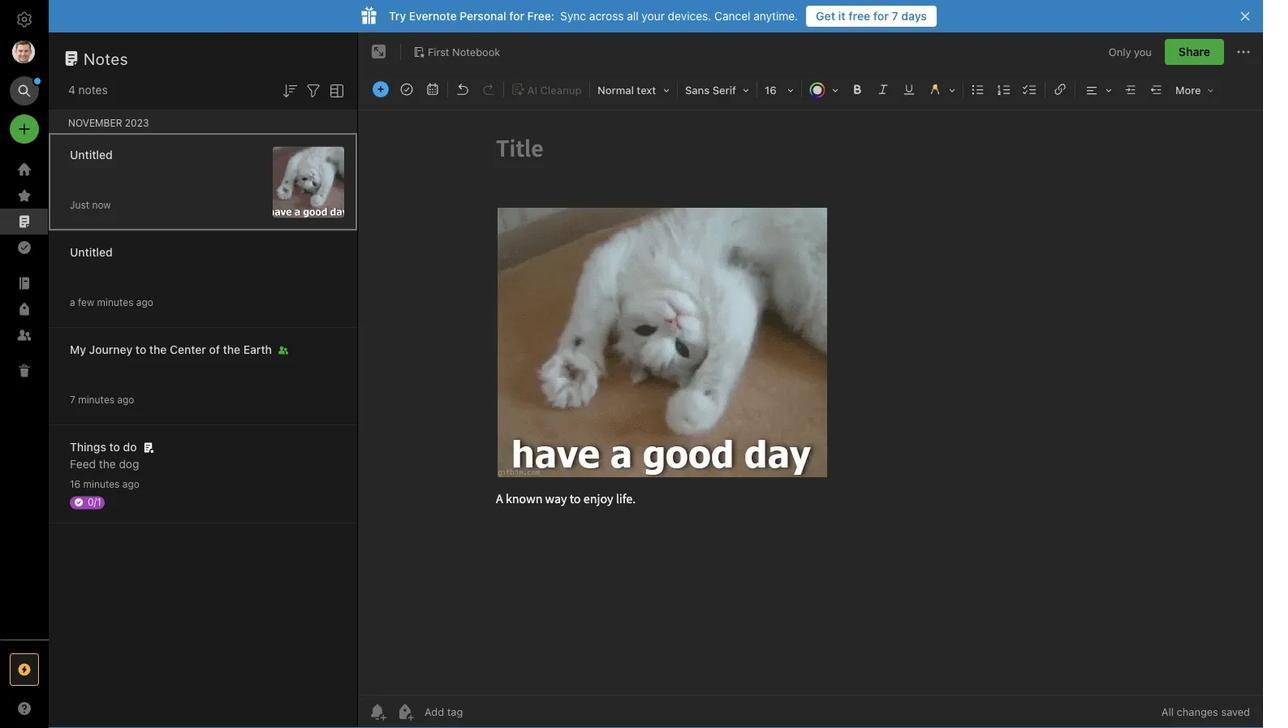 Task type: locate. For each thing, give the bounding box(es) containing it.
1 vertical spatial ago
[[117, 394, 134, 406]]

minutes for 7 minutes ago
[[78, 394, 115, 406]]

0 vertical spatial to
[[136, 343, 146, 357]]

personal
[[460, 9, 507, 23]]

16 for 16 minutes ago
[[70, 479, 81, 490]]

16 right serif
[[765, 84, 777, 96]]

thumbnail image
[[273, 147, 344, 218]]

0 vertical spatial 7
[[892, 9, 899, 23]]

0 horizontal spatial 7
[[70, 394, 75, 406]]

ago down dog
[[122, 479, 140, 490]]

1 vertical spatial untitled
[[70, 246, 113, 259]]

get it free for 7 days button
[[807, 6, 937, 27]]

Alignment field
[[1078, 78, 1118, 102]]

16 inside "field"
[[765, 84, 777, 96]]

Add filters field
[[304, 80, 323, 101]]

task image
[[395, 78, 418, 101]]

feed
[[70, 458, 96, 471]]

2 untitled from the top
[[70, 246, 113, 259]]

7 up things
[[70, 394, 75, 406]]

ago up do
[[117, 394, 134, 406]]

0/1
[[88, 497, 101, 508]]

share
[[1179, 45, 1211, 58]]

untitled
[[70, 148, 113, 162], [70, 246, 113, 259]]

my journey to the center of the earth
[[70, 343, 272, 357]]

ago
[[136, 297, 153, 308], [117, 394, 134, 406], [122, 479, 140, 490]]

1 for from the left
[[510, 9, 525, 23]]

Highlight field
[[923, 78, 962, 102]]

1 horizontal spatial the
[[149, 343, 167, 357]]

1 horizontal spatial for
[[874, 9, 889, 23]]

untitled down november
[[70, 148, 113, 162]]

1 untitled from the top
[[70, 148, 113, 162]]

november 2023
[[68, 117, 149, 128]]

to left do
[[109, 441, 120, 454]]

add a reminder image
[[368, 702, 387, 722]]

click to expand image
[[42, 698, 54, 718]]

16
[[765, 84, 777, 96], [70, 479, 81, 490]]

7
[[892, 9, 899, 23], [70, 394, 75, 406]]

the down things to do
[[99, 458, 116, 471]]

tree
[[0, 157, 49, 639]]

now
[[92, 199, 111, 211]]

center
[[170, 343, 206, 357]]

the right of
[[223, 343, 240, 357]]

WHAT'S NEW field
[[0, 696, 49, 722]]

free
[[849, 9, 871, 23]]

bold image
[[846, 78, 869, 101]]

2 for from the left
[[874, 9, 889, 23]]

a
[[70, 297, 75, 308]]

1 vertical spatial 7
[[70, 394, 75, 406]]

More field
[[1170, 78, 1220, 102]]

share button
[[1165, 39, 1225, 65]]

minutes up 0/1
[[83, 479, 120, 490]]

to right 'journey'
[[136, 343, 146, 357]]

indent image
[[1120, 78, 1143, 101]]

for
[[510, 9, 525, 23], [874, 9, 889, 23]]

Font size field
[[759, 78, 800, 102]]

to
[[136, 343, 146, 357], [109, 441, 120, 454]]

Account field
[[0, 36, 49, 68]]

1 vertical spatial to
[[109, 441, 120, 454]]

normal
[[598, 84, 634, 96]]

1 horizontal spatial 16
[[765, 84, 777, 96]]

ago for 16 minutes ago
[[122, 479, 140, 490]]

get
[[816, 9, 836, 23]]

7 left days
[[892, 9, 899, 23]]

1 vertical spatial minutes
[[78, 394, 115, 406]]

0 horizontal spatial for
[[510, 9, 525, 23]]

0 vertical spatial untitled
[[70, 148, 113, 162]]

the left center
[[149, 343, 167, 357]]

only you
[[1109, 46, 1152, 58]]

note window element
[[358, 32, 1264, 728]]

minutes
[[97, 297, 134, 308], [78, 394, 115, 406], [83, 479, 120, 490]]

sync
[[561, 9, 586, 23]]

2 vertical spatial ago
[[122, 479, 140, 490]]

minutes up things to do
[[78, 394, 115, 406]]

4
[[68, 83, 75, 97]]

untitled for now
[[70, 148, 113, 162]]

for right free at the top right of the page
[[874, 9, 889, 23]]

16 minutes ago
[[70, 479, 140, 490]]

16 for 16
[[765, 84, 777, 96]]

2023
[[125, 117, 149, 128]]

first notebook button
[[408, 41, 506, 63]]

just now
[[70, 199, 111, 211]]

0 horizontal spatial 16
[[70, 479, 81, 490]]

for for free:
[[510, 9, 525, 23]]

4 notes
[[68, 83, 108, 97]]

2 vertical spatial minutes
[[83, 479, 120, 490]]

first
[[428, 46, 450, 58]]

minutes right few
[[97, 297, 134, 308]]

add filters image
[[304, 81, 323, 101]]

for left the free:
[[510, 9, 525, 23]]

insert link image
[[1049, 78, 1072, 101]]

few
[[78, 297, 94, 308]]

0 horizontal spatial to
[[109, 441, 120, 454]]

evernote
[[409, 9, 457, 23]]

numbered list image
[[993, 78, 1016, 101]]

More actions field
[[1234, 39, 1254, 65]]

notes
[[84, 49, 128, 68]]

untitled down just now
[[70, 246, 113, 259]]

account image
[[12, 41, 35, 63]]

only
[[1109, 46, 1132, 58]]

bulleted list image
[[967, 78, 990, 101]]

more actions image
[[1234, 42, 1254, 62]]

0 vertical spatial 16
[[765, 84, 777, 96]]

16 down feed
[[70, 479, 81, 490]]

1 horizontal spatial to
[[136, 343, 146, 357]]

2 horizontal spatial the
[[223, 343, 240, 357]]

Font color field
[[804, 78, 845, 102]]

checklist image
[[1019, 78, 1042, 101]]

settings image
[[15, 10, 34, 29]]

of
[[209, 343, 220, 357]]

ago up the my journey to the center of the earth
[[136, 297, 153, 308]]

1 vertical spatial 16
[[70, 479, 81, 490]]

Insert field
[[369, 78, 393, 101]]

calendar event image
[[421, 78, 444, 101]]

the
[[149, 343, 167, 357], [223, 343, 240, 357], [99, 458, 116, 471]]

more
[[1176, 84, 1202, 96]]

for inside button
[[874, 9, 889, 23]]

1 horizontal spatial 7
[[892, 9, 899, 23]]

things
[[70, 441, 106, 454]]

serif
[[713, 84, 737, 96]]

first notebook
[[428, 46, 501, 58]]



Task type: describe. For each thing, give the bounding box(es) containing it.
journey
[[89, 343, 133, 357]]

do
[[123, 441, 137, 454]]

cancel
[[715, 9, 751, 23]]

sans
[[685, 84, 710, 96]]

try evernote personal for free: sync across all your devices. cancel anytime.
[[389, 9, 798, 23]]

my
[[70, 343, 86, 357]]

Sort options field
[[280, 80, 300, 101]]

devices.
[[668, 9, 712, 23]]

changes
[[1177, 706, 1219, 718]]

Font family field
[[680, 78, 755, 102]]

text
[[637, 84, 656, 96]]

all changes saved
[[1162, 706, 1251, 718]]

untitled for few
[[70, 246, 113, 259]]

it
[[839, 9, 846, 23]]

feed the dog
[[70, 458, 139, 471]]

7 minutes ago
[[70, 394, 134, 406]]

try
[[389, 9, 406, 23]]

get it free for 7 days
[[816, 9, 927, 23]]

free:
[[528, 9, 555, 23]]

november
[[68, 117, 122, 128]]

you
[[1135, 46, 1152, 58]]

anytime.
[[754, 9, 798, 23]]

a few minutes ago
[[70, 297, 153, 308]]

sans serif
[[685, 84, 737, 96]]

notebook
[[452, 46, 501, 58]]

Note Editor text field
[[358, 110, 1264, 695]]

just
[[70, 199, 89, 211]]

days
[[902, 9, 927, 23]]

Add tag field
[[423, 705, 545, 719]]

0 vertical spatial ago
[[136, 297, 153, 308]]

undo image
[[452, 78, 474, 101]]

dog
[[119, 458, 139, 471]]

italic image
[[872, 78, 895, 101]]

home image
[[15, 160, 34, 179]]

all
[[627, 9, 639, 23]]

underline image
[[898, 78, 921, 101]]

0 vertical spatial minutes
[[97, 297, 134, 308]]

expand note image
[[370, 42, 389, 62]]

normal text
[[598, 84, 656, 96]]

saved
[[1222, 706, 1251, 718]]

7 inside button
[[892, 9, 899, 23]]

minutes for 16 minutes ago
[[83, 479, 120, 490]]

things to do
[[70, 441, 137, 454]]

earth
[[243, 343, 272, 357]]

all
[[1162, 706, 1174, 718]]

add tag image
[[395, 702, 415, 722]]

ago for 7 minutes ago
[[117, 394, 134, 406]]

View options field
[[323, 80, 347, 101]]

your
[[642, 9, 665, 23]]

notes
[[78, 83, 108, 97]]

across
[[590, 9, 624, 23]]

0 horizontal spatial the
[[99, 458, 116, 471]]

for for 7
[[874, 9, 889, 23]]

outdent image
[[1146, 78, 1169, 101]]

upgrade image
[[15, 660, 34, 680]]

Heading level field
[[592, 78, 676, 102]]



Task type: vqa. For each thing, say whether or not it's contained in the screenshot.
left 7
yes



